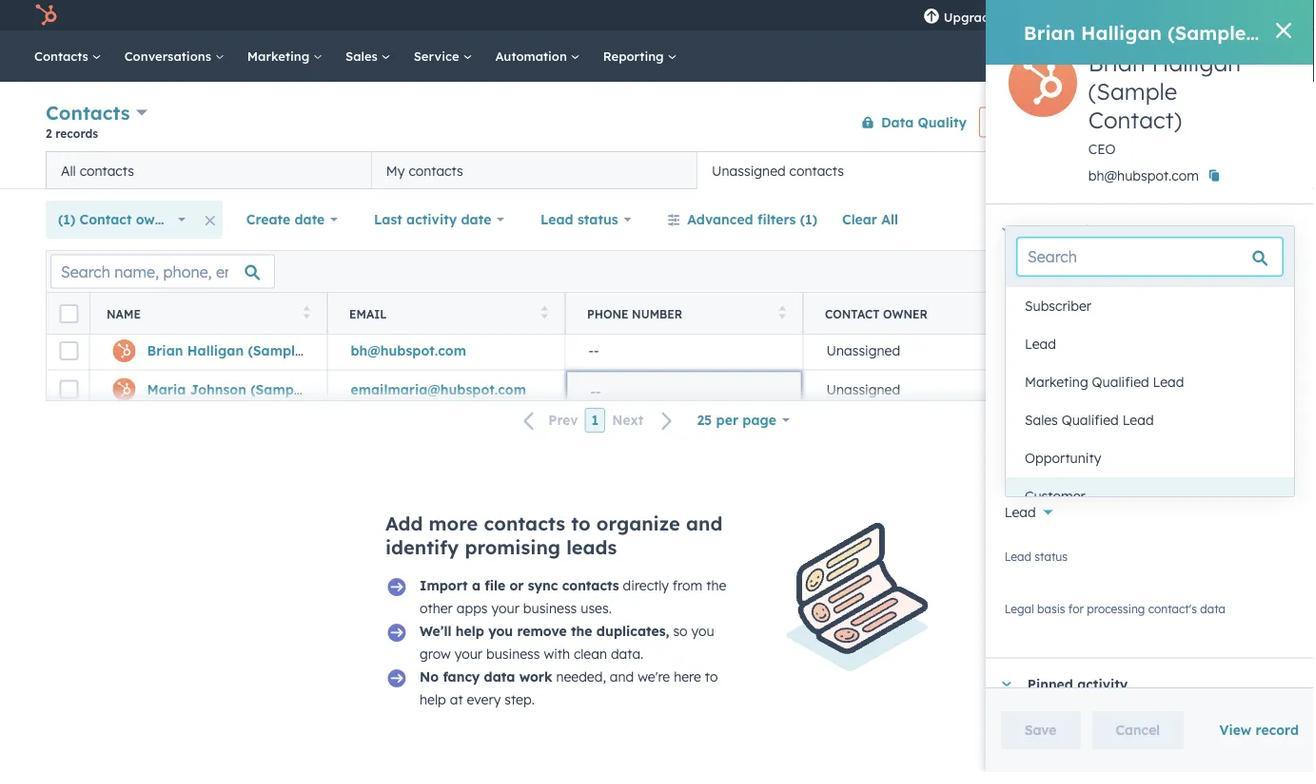 Task type: vqa. For each thing, say whether or not it's contained in the screenshot.
the top to
yes



Task type: describe. For each thing, give the bounding box(es) containing it.
contacts inside add more contacts to organize and identify promising leads
[[484, 512, 565, 536]]

fancy
[[443, 669, 480, 686]]

from
[[673, 578, 703, 594]]

view for save
[[1228, 213, 1252, 227]]

contacts inside popup button
[[46, 101, 130, 125]]

bh@hubspot.com button
[[327, 332, 565, 370]]

upgrade
[[944, 9, 997, 25]]

next button
[[605, 408, 685, 433]]

email for email
[[349, 307, 387, 321]]

emailmaria@hubspot.com link
[[351, 381, 526, 398]]

(sample for brian halligan (sample contact) ceo
[[1088, 77, 1177, 106]]

1 vertical spatial the
[[571, 623, 592, 640]]

maria johnson (sample contact)
[[147, 381, 367, 398]]

business inside the so you grow your business with clean data.
[[486, 646, 540, 663]]

phone number
[[1005, 333, 1083, 347]]

about
[[1027, 222, 1067, 239]]

calling icon button
[[1016, 3, 1049, 28]]

hubspot link
[[23, 4, 71, 27]]

0 horizontal spatial -- button
[[565, 332, 803, 370]]

with
[[544, 646, 570, 663]]

add for add view (3/5)
[[1064, 162, 1090, 178]]

(sample for brian halligan (sample contact)
[[248, 343, 303, 359]]

pinned activity
[[1027, 676, 1128, 693]]

owner inside (1) contact owner popup button
[[136, 211, 177, 228]]

halligan for brian halligan (sample contact)
[[187, 343, 244, 359]]

emailmaria@hubspot.com
[[351, 381, 526, 398]]

(1) inside (1) contact owner popup button
[[58, 211, 75, 228]]

and inside needed, and we're here to help at every step.
[[610, 669, 634, 686]]

contacts for my contacts
[[409, 162, 463, 179]]

all for all contacts
[[61, 162, 76, 179]]

25 per page button
[[685, 402, 802, 440]]

edit columns button
[[1170, 259, 1264, 284]]

-- for the leftmost -- button
[[589, 343, 599, 359]]

number
[[1041, 333, 1083, 347]]

cancel
[[1116, 722, 1160, 739]]

contacts for unassigned contacts
[[789, 162, 844, 179]]

your inside the so you grow your business with clean data.
[[455, 646, 483, 663]]

export button
[[1098, 259, 1159, 284]]

add more contacts to organize and identify promising leads
[[385, 512, 723, 560]]

1 horizontal spatial help
[[456, 623, 484, 640]]

1 horizontal spatial data
[[1200, 602, 1226, 616]]

lead status
[[1063, 307, 1140, 321]]

(sample for maria johnson (sample contact)
[[250, 381, 305, 398]]

filters
[[757, 211, 796, 228]]

marketplaces button
[[1052, 0, 1092, 30]]

activity for last
[[406, 211, 457, 228]]

to inside add more contacts to organize and identify promising leads
[[571, 512, 591, 536]]

press to sort. element for phone number
[[779, 306, 786, 322]]

all contacts button
[[46, 151, 371, 189]]

you inside the so you grow your business with clean data.
[[691, 623, 714, 640]]

sales for sales
[[345, 48, 381, 64]]

save for save view
[[1199, 213, 1225, 227]]

conversations
[[124, 48, 215, 64]]

per
[[716, 412, 738, 429]]

0 horizontal spatial data
[[484, 669, 515, 686]]

1 horizontal spatial -- button
[[1041, 370, 1279, 409]]

unassigned contacts
[[712, 162, 844, 179]]

more
[[429, 512, 478, 536]]

phone number
[[587, 307, 682, 321]]

prev button
[[512, 408, 585, 433]]

about this contact
[[1027, 222, 1150, 239]]

lead button
[[1006, 325, 1294, 364]]

contact) for brian halligan (sample contact) ceo
[[1088, 106, 1182, 134]]

clear
[[842, 211, 877, 228]]

we're
[[638, 669, 670, 686]]

edit columns
[[1183, 265, 1251, 279]]

1 vertical spatial contact
[[825, 307, 880, 321]]

my contacts button
[[371, 151, 697, 189]]

contacted
[[1031, 431, 1085, 445]]

import a file or sync contacts
[[420, 578, 619, 594]]

25
[[697, 412, 712, 429]]

clear all
[[842, 211, 898, 228]]

uses.
[[581, 600, 612, 617]]

the inside directly from the other apps your business uses.
[[706, 578, 726, 594]]

we'll
[[420, 623, 452, 640]]

lead inside 'popup button'
[[541, 211, 574, 228]]

brian halligan (sample contact) ceo
[[1088, 49, 1241, 157]]

data quality
[[881, 114, 967, 130]]

0 vertical spatial contacts
[[34, 48, 92, 64]]

press to sort. element for email
[[541, 306, 548, 322]]

views
[[1219, 162, 1256, 178]]

email for email bh@hubspot.com
[[1005, 266, 1034, 280]]

lead up number
[[1063, 307, 1094, 321]]

lead status inside 'popup button'
[[541, 211, 618, 228]]

Search HubSpot search field
[[1047, 40, 1280, 72]]

menu containing funky
[[910, 0, 1291, 30]]

brian for brian halligan (sample contact)
[[147, 343, 183, 359]]

needed,
[[556, 669, 606, 686]]

next
[[612, 412, 644, 429]]

unassigned inside button
[[712, 162, 786, 179]]

import button
[[1074, 107, 1145, 138]]

or
[[510, 578, 524, 594]]

for
[[1068, 602, 1084, 616]]

create for create contact
[[1172, 115, 1208, 129]]

help inside needed, and we're here to help at every step.
[[420, 692, 446, 708]]

1 press to sort. image from the left
[[303, 306, 310, 319]]

date inside popup button
[[294, 211, 325, 228]]

0 horizontal spatial contact owner
[[825, 307, 928, 321]]

1 horizontal spatial status
[[1035, 550, 1068, 564]]

we'll help you remove the duplicates,
[[420, 623, 669, 640]]

maria johnson (sample contact) link
[[147, 381, 367, 398]]

create for create date
[[246, 211, 290, 228]]

pinned activity button
[[986, 659, 1295, 710]]

prev
[[548, 412, 578, 429]]

promising
[[465, 536, 561, 560]]

Last contacted text field
[[1005, 442, 1295, 472]]

marketing for marketing qualified lead
[[1025, 374, 1088, 391]]

my contacts
[[386, 162, 463, 179]]

1 vertical spatial lead status
[[1005, 550, 1068, 564]]

Search search field
[[1017, 238, 1283, 276]]

lead up legal
[[1005, 550, 1031, 564]]

halligan for brian halligan (sample contact) ceo
[[1152, 49, 1241, 77]]

advanced filters (1) button
[[655, 201, 830, 239]]

lead button
[[1005, 494, 1295, 525]]

about this contact button
[[986, 205, 1295, 256]]

search image
[[1274, 49, 1287, 63]]

processing
[[1087, 602, 1145, 616]]

record
[[1256, 722, 1299, 739]]

marketing link
[[236, 30, 334, 82]]

contact) for maria johnson (sample contact)
[[309, 381, 367, 398]]

all contacts
[[61, 162, 134, 179]]

1 vertical spatial contact owner
[[1005, 393, 1083, 407]]

bh@hubspot.com inside bh@hubspot.com button
[[351, 343, 466, 359]]

sync
[[528, 578, 558, 594]]

view for add
[[1094, 162, 1125, 178]]

marketplaces image
[[1064, 9, 1081, 26]]

advanced filters (1)
[[687, 211, 817, 228]]

records
[[55, 126, 98, 140]]

automation link
[[484, 30, 592, 82]]

brian halligan (sample contact)
[[147, 343, 364, 359]]

Search name, phone, email addresses, or company search field
[[50, 255, 275, 289]]

lead up last contacted text field
[[1123, 412, 1154, 429]]

to inside needed, and we're here to help at every step.
[[705, 669, 718, 686]]

1 vertical spatial bh@hubspot.com
[[1005, 280, 1115, 296]]

johnson
[[190, 381, 246, 398]]

unassigned contacts button
[[697, 151, 1023, 189]]

marketing qualified lead button
[[1006, 364, 1294, 402]]

last activity date button
[[362, 201, 517, 239]]

remove
[[517, 623, 567, 640]]

add view (3/5) button
[[1030, 151, 1186, 189]]

legal basis for processing contact's data
[[1005, 602, 1226, 616]]

other
[[420, 600, 453, 617]]



Task type: locate. For each thing, give the bounding box(es) containing it.
sales qualified lead button
[[1006, 402, 1294, 440]]

contacts down hubspot link
[[34, 48, 92, 64]]

page
[[743, 412, 776, 429]]

your inside directly from the other apps your business uses.
[[491, 600, 519, 617]]

-- button down "phone number" text field
[[1041, 370, 1279, 409]]

last down my
[[374, 211, 402, 228]]

business up we'll help you remove the duplicates,
[[523, 600, 577, 617]]

sales inside button
[[1025, 412, 1058, 429]]

all views
[[1198, 162, 1256, 178]]

2 vertical spatial brian
[[147, 343, 183, 359]]

-- button
[[565, 332, 803, 370], [1041, 370, 1279, 409]]

1 horizontal spatial view
[[1228, 213, 1252, 227]]

contacts banner
[[46, 98, 1268, 151]]

-- for -- button to the right
[[1064, 381, 1075, 398]]

-- button up -- text field
[[565, 332, 803, 370]]

0 vertical spatial marketing
[[247, 48, 313, 64]]

brian down help icon in the right top of the page
[[1088, 49, 1145, 77]]

1 horizontal spatial date
[[461, 211, 491, 228]]

contact) down bh@hubspot.com link
[[309, 381, 367, 398]]

2 vertical spatial contact)
[[309, 381, 367, 398]]

1 horizontal spatial and
[[686, 512, 723, 536]]

1 vertical spatial to
[[705, 669, 718, 686]]

1 horizontal spatial to
[[705, 669, 718, 686]]

0 vertical spatial qualified
[[1092, 374, 1149, 391]]

halligan
[[1081, 20, 1162, 44], [1152, 49, 1241, 77], [187, 343, 244, 359]]

1 button
[[585, 408, 605, 433]]

duplicates,
[[596, 623, 669, 640]]

2 you from the left
[[691, 623, 714, 640]]

stage
[[1055, 483, 1085, 497]]

save for save
[[1025, 722, 1057, 739]]

all right clear
[[881, 211, 898, 228]]

1 vertical spatial email
[[349, 307, 387, 321]]

add inside add more contacts to organize and identify promising leads
[[385, 512, 423, 536]]

1 horizontal spatial your
[[491, 600, 519, 617]]

2 horizontal spatial brian
[[1088, 49, 1145, 77]]

your up fancy
[[455, 646, 483, 663]]

and up from
[[686, 512, 723, 536]]

create inside create date popup button
[[246, 211, 290, 228]]

2 caret image from the top
[[1001, 682, 1012, 687]]

contact down all contacts
[[80, 211, 132, 228]]

sales left service on the left top of page
[[345, 48, 381, 64]]

1 vertical spatial contact
[[1100, 222, 1150, 239]]

lead inside popup button
[[1005, 504, 1036, 521]]

file
[[485, 578, 505, 594]]

caret image
[[1001, 228, 1012, 233], [1001, 682, 1012, 687]]

press to sort. image up brian halligan (sample contact) link
[[303, 306, 310, 319]]

contacts up filters
[[789, 162, 844, 179]]

caret image for about this contact
[[1001, 228, 1012, 233]]

the right from
[[706, 578, 726, 594]]

add down ceo
[[1064, 162, 1090, 178]]

all inside button
[[61, 162, 76, 179]]

all for all views
[[1198, 162, 1215, 178]]

0 vertical spatial contact owner
[[825, 307, 928, 321]]

opportunity button
[[1006, 440, 1294, 478]]

0 horizontal spatial contact
[[1100, 222, 1150, 239]]

1 (1) from the left
[[58, 211, 75, 228]]

funky town image
[[1207, 7, 1225, 24]]

contacts up import a file or sync contacts
[[484, 512, 565, 536]]

(1) inside advanced filters (1) button
[[800, 211, 817, 228]]

you right so at the bottom right
[[691, 623, 714, 640]]

lifecycle stage
[[1005, 483, 1085, 497]]

reporting link
[[592, 30, 688, 82]]

0 vertical spatial email
[[1005, 266, 1034, 280]]

0 horizontal spatial phone
[[587, 307, 629, 321]]

(3/5)
[[1129, 162, 1162, 178]]

2 press to sort. image from the left
[[541, 306, 548, 319]]

data
[[881, 114, 914, 130]]

every
[[467, 692, 501, 708]]

0 vertical spatial caret image
[[1001, 228, 1012, 233]]

1 vertical spatial status
[[1035, 550, 1068, 564]]

2 records
[[46, 126, 98, 140]]

caret image inside "about this contact" dropdown button
[[1001, 228, 1012, 233]]

2 unassigned button from the top
[[803, 370, 1041, 409]]

needed, and we're here to help at every step.
[[420, 669, 718, 708]]

press to sort. image for email
[[541, 306, 548, 319]]

create contact button
[[1156, 107, 1268, 138]]

create down all contacts button at the left top of the page
[[246, 211, 290, 228]]

contact owner up the last contacted
[[1005, 393, 1083, 407]]

all left views
[[1198, 162, 1215, 178]]

subscriber
[[1025, 298, 1091, 314]]

create up all views
[[1172, 115, 1208, 129]]

view inside popup button
[[1094, 162, 1125, 178]]

1 vertical spatial halligan
[[1152, 49, 1241, 77]]

1 horizontal spatial contact
[[1211, 115, 1252, 129]]

advanced
[[687, 211, 753, 228]]

contact up all views
[[1211, 115, 1252, 129]]

status
[[1097, 307, 1140, 321]]

2 vertical spatial contact
[[1005, 393, 1047, 407]]

last activity date
[[374, 211, 491, 228]]

contact right 'this'
[[1100, 222, 1150, 239]]

save down pinned
[[1025, 722, 1057, 739]]

activity inside dropdown button
[[1077, 676, 1128, 693]]

0 horizontal spatial sales
[[345, 48, 381, 64]]

email inside email bh@hubspot.com
[[1005, 266, 1034, 280]]

owner
[[136, 211, 177, 228], [883, 307, 928, 321], [1051, 393, 1083, 407]]

business inside directly from the other apps your business uses.
[[523, 600, 577, 617]]

search button
[[1265, 40, 1297, 72]]

caret image left the about
[[1001, 228, 1012, 233]]

1 horizontal spatial all
[[881, 211, 898, 228]]

1 unassigned button from the top
[[803, 332, 1041, 370]]

you left remove
[[488, 623, 513, 640]]

0 horizontal spatial all
[[61, 162, 76, 179]]

qualified
[[1092, 374, 1149, 391], [1062, 412, 1119, 429]]

organize
[[596, 512, 680, 536]]

marketing down number
[[1025, 374, 1088, 391]]

1 horizontal spatial marketing
[[1025, 374, 1088, 391]]

1 horizontal spatial activity
[[1077, 676, 1128, 693]]

lead status down my contacts button
[[541, 211, 618, 228]]

import up ceo
[[1090, 115, 1128, 129]]

conversations link
[[113, 30, 236, 82]]

25 per page
[[697, 412, 776, 429]]

1 vertical spatial your
[[455, 646, 483, 663]]

import inside button
[[1090, 115, 1128, 129]]

halligan inside brian halligan (sample contact) ceo
[[1152, 49, 1241, 77]]

contacts right my
[[409, 162, 463, 179]]

pinned
[[1027, 676, 1073, 693]]

1 vertical spatial qualified
[[1062, 412, 1119, 429]]

qualified down "phone number" text field
[[1092, 374, 1149, 391]]

(1) down all contacts
[[58, 211, 75, 228]]

email up bh@hubspot.com link
[[349, 307, 387, 321]]

all inside button
[[881, 211, 898, 228]]

last left contacted
[[1005, 431, 1028, 445]]

data.
[[611, 646, 644, 663]]

3 press to sort. element from the left
[[779, 306, 786, 322]]

identify
[[385, 536, 459, 560]]

data up every
[[484, 669, 515, 686]]

activity for pinned
[[1077, 676, 1128, 693]]

1 vertical spatial activity
[[1077, 676, 1128, 693]]

1 vertical spatial phone
[[1005, 333, 1038, 347]]

so you grow your business with clean data.
[[420, 623, 714, 663]]

contact owner down clear all button
[[825, 307, 928, 321]]

directly from the other apps your business uses.
[[420, 578, 726, 617]]

last for last activity date
[[374, 211, 402, 228]]

brian inside brian halligan (sample contact) ceo
[[1088, 49, 1145, 77]]

press to sort. element up brian halligan (sample contact) link
[[303, 306, 310, 322]]

save view
[[1199, 213, 1252, 227]]

lead down my contacts button
[[541, 211, 574, 228]]

last contacted
[[1005, 431, 1085, 445]]

-- down phone number
[[589, 343, 599, 359]]

activity inside popup button
[[406, 211, 457, 228]]

1 vertical spatial import
[[420, 578, 468, 594]]

qualified for marketing
[[1092, 374, 1149, 391]]

help down no
[[420, 692, 446, 708]]

halligan for brian halligan (sample contac
[[1081, 20, 1162, 44]]

clean
[[574, 646, 607, 663]]

bh@hubspot.com down ceo
[[1088, 167, 1199, 184]]

legal
[[1005, 602, 1034, 616]]

-- text field
[[590, 381, 778, 402]]

(1) right filters
[[800, 211, 817, 228]]

qualified up contacted
[[1062, 412, 1119, 429]]

add inside popup button
[[1064, 162, 1090, 178]]

all down 2 records
[[61, 162, 76, 179]]

activity right pinned
[[1077, 676, 1128, 693]]

0 horizontal spatial brian
[[147, 343, 183, 359]]

1 vertical spatial business
[[486, 646, 540, 663]]

the up clean
[[571, 623, 592, 640]]

2 vertical spatial owner
[[1051, 393, 1083, 407]]

notifications button
[[1160, 0, 1192, 30]]

sales for sales qualified lead
[[1025, 412, 1058, 429]]

caret image left pinned
[[1001, 682, 1012, 687]]

create inside create contact 'button'
[[1172, 115, 1208, 129]]

2 (1) from the left
[[800, 211, 817, 228]]

0 vertical spatial and
[[686, 512, 723, 536]]

to left organize
[[571, 512, 591, 536]]

close image
[[1276, 23, 1291, 38]]

0 vertical spatial owner
[[136, 211, 177, 228]]

1 horizontal spatial owner
[[883, 307, 928, 321]]

1 vertical spatial contacts
[[46, 101, 130, 125]]

import for import
[[1090, 115, 1128, 129]]

unassigned button
[[803, 332, 1041, 370], [803, 370, 1041, 409]]

email
[[1005, 266, 1034, 280], [349, 307, 387, 321]]

3 press to sort. image from the left
[[779, 306, 786, 319]]

settings link
[[1132, 5, 1156, 25]]

0 horizontal spatial press to sort. image
[[303, 306, 310, 319]]

0 vertical spatial contact
[[1211, 115, 1252, 129]]

marketing for marketing
[[247, 48, 313, 64]]

0 horizontal spatial marketing
[[247, 48, 313, 64]]

work
[[519, 669, 552, 686]]

0 vertical spatial lead status
[[541, 211, 618, 228]]

0 vertical spatial bh@hubspot.com
[[1088, 167, 1199, 184]]

1 vertical spatial --
[[1064, 381, 1075, 398]]

sales qualified lead
[[1025, 412, 1154, 429]]

funky button
[[1196, 0, 1289, 30]]

basis
[[1037, 602, 1065, 616]]

lifecycle
[[1005, 483, 1051, 497]]

maria
[[147, 381, 186, 398]]

press to sort. element down filters
[[779, 306, 786, 322]]

my
[[386, 162, 405, 179]]

your down file
[[491, 600, 519, 617]]

save button
[[1001, 712, 1081, 750]]

1 horizontal spatial you
[[691, 623, 714, 640]]

upgrade image
[[923, 9, 940, 26]]

contact down clear
[[825, 307, 880, 321]]

2 horizontal spatial owner
[[1051, 393, 1083, 407]]

press to sort. element left phone number
[[541, 306, 548, 322]]

1 vertical spatial save
[[1025, 722, 1057, 739]]

unassigned for emailmaria@hubspot.com
[[826, 381, 900, 398]]

sales up the last contacted
[[1025, 412, 1058, 429]]

0 vertical spatial brian
[[1024, 20, 1075, 44]]

phone for phone number
[[1005, 333, 1038, 347]]

(sample for brian halligan (sample contac
[[1168, 20, 1246, 44]]

contacts inside button
[[80, 162, 134, 179]]

contact) up maria johnson (sample contact) 'link'
[[307, 343, 364, 359]]

2 vertical spatial halligan
[[187, 343, 244, 359]]

lead down subscriber
[[1025, 336, 1056, 353]]

contact inside dropdown button
[[1100, 222, 1150, 239]]

menu item
[[1010, 0, 1014, 30]]

email up subscriber
[[1005, 266, 1034, 280]]

1 you from the left
[[488, 623, 513, 640]]

import up other
[[420, 578, 468, 594]]

here
[[674, 669, 701, 686]]

press to sort. image down filters
[[779, 306, 786, 319]]

1 press to sort. element from the left
[[303, 306, 310, 322]]

qualified for sales
[[1062, 412, 1119, 429]]

1
[[591, 412, 599, 429]]

contac
[[1252, 20, 1314, 44]]

export
[[1111, 265, 1146, 279]]

contacts
[[80, 162, 134, 179], [409, 162, 463, 179], [789, 162, 844, 179], [484, 512, 565, 536], [562, 578, 619, 594]]

caret image inside pinned activity dropdown button
[[1001, 682, 1012, 687]]

0 horizontal spatial import
[[420, 578, 468, 594]]

0 horizontal spatial create
[[246, 211, 290, 228]]

view down views
[[1228, 213, 1252, 227]]

contacts up uses.
[[562, 578, 619, 594]]

edit
[[1183, 265, 1204, 279]]

hubspot image
[[34, 4, 57, 27]]

unassigned button for emailmaria@hubspot.com
[[803, 370, 1041, 409]]

bh@hubspot.com up emailmaria@hubspot.com link
[[351, 343, 466, 359]]

view record link
[[1219, 722, 1299, 739]]

contact up the last contacted
[[1005, 393, 1047, 407]]

contact) up ceo
[[1088, 106, 1182, 134]]

business up work
[[486, 646, 540, 663]]

0 vertical spatial the
[[706, 578, 726, 594]]

0 vertical spatial save
[[1199, 213, 1225, 227]]

0 vertical spatial last
[[374, 211, 402, 228]]

2 press to sort. element from the left
[[541, 306, 548, 322]]

2 vertical spatial bh@hubspot.com
[[351, 343, 466, 359]]

0 horizontal spatial status
[[578, 211, 618, 228]]

0 vertical spatial contact)
[[1088, 106, 1182, 134]]

unassigned for bh@hubspot.com
[[826, 343, 900, 359]]

create date
[[246, 211, 325, 228]]

1 horizontal spatial lead status
[[1005, 550, 1068, 564]]

lead status up basis
[[1005, 550, 1068, 564]]

list box containing subscriber
[[1006, 287, 1294, 516]]

1 horizontal spatial --
[[1064, 381, 1075, 398]]

at
[[450, 692, 463, 708]]

-- up sales qualified lead
[[1064, 381, 1075, 398]]

save view button
[[1165, 205, 1268, 235]]

1 horizontal spatial press to sort. element
[[541, 306, 548, 322]]

(sample inside brian halligan (sample contact) ceo
[[1088, 77, 1177, 106]]

contacts for all contacts
[[80, 162, 134, 179]]

2 horizontal spatial contact
[[1005, 393, 1047, 407]]

and down "data."
[[610, 669, 634, 686]]

bh@hubspot.com up subscriber
[[1005, 280, 1115, 296]]

data right 'contact's' at bottom right
[[1200, 602, 1226, 616]]

status inside 'popup button'
[[578, 211, 618, 228]]

brian up maria
[[147, 343, 183, 359]]

calling icon image
[[1024, 7, 1041, 25]]

0 vertical spatial add
[[1064, 162, 1090, 178]]

0 horizontal spatial last
[[374, 211, 402, 228]]

contact) inside brian halligan (sample contact) ceo
[[1088, 106, 1182, 134]]

view inside button
[[1228, 213, 1252, 227]]

no
[[420, 669, 439, 686]]

last inside popup button
[[374, 211, 402, 228]]

marketing left sales link
[[247, 48, 313, 64]]

1 vertical spatial unassigned
[[826, 343, 900, 359]]

0 horizontal spatial contact
[[80, 211, 132, 228]]

1 horizontal spatial save
[[1199, 213, 1225, 227]]

phone for phone number
[[587, 307, 629, 321]]

this
[[1072, 222, 1096, 239]]

contacts up records in the left of the page
[[46, 101, 130, 125]]

2 horizontal spatial all
[[1198, 162, 1215, 178]]

last for last contacted
[[1005, 431, 1028, 445]]

0 vertical spatial unassigned
[[712, 162, 786, 179]]

list box
[[1006, 287, 1294, 516]]

status down my contacts button
[[578, 211, 618, 228]]

view
[[1094, 162, 1125, 178], [1228, 213, 1252, 227]]

all views link
[[1186, 151, 1268, 189]]

lead status button
[[528, 201, 644, 239]]

1 vertical spatial contact)
[[307, 343, 364, 359]]

0 vertical spatial your
[[491, 600, 519, 617]]

contact inside popup button
[[80, 211, 132, 228]]

press to sort. image
[[303, 306, 310, 319], [541, 306, 548, 319], [779, 306, 786, 319]]

0 horizontal spatial (1)
[[58, 211, 75, 228]]

(1)
[[58, 211, 75, 228], [800, 211, 817, 228]]

1 vertical spatial marketing
[[1025, 374, 1088, 391]]

0 horizontal spatial help
[[420, 692, 446, 708]]

notifications image
[[1167, 9, 1185, 26]]

marketing inside button
[[1025, 374, 1088, 391]]

save down all views link
[[1199, 213, 1225, 227]]

you
[[488, 623, 513, 640], [691, 623, 714, 640]]

lead down lifecycle on the right of the page
[[1005, 504, 1036, 521]]

date
[[294, 211, 325, 228], [461, 211, 491, 228]]

your
[[491, 600, 519, 617], [455, 646, 483, 663]]

1 vertical spatial caret image
[[1001, 682, 1012, 687]]

pagination navigation
[[512, 408, 685, 433]]

Phone number text field
[[1005, 329, 1295, 367]]

lead down "phone number" text field
[[1153, 374, 1184, 391]]

1 caret image from the top
[[1001, 228, 1012, 233]]

1 horizontal spatial add
[[1064, 162, 1090, 178]]

add for add more contacts to organize and identify promising leads
[[385, 512, 423, 536]]

data
[[1200, 602, 1226, 616], [484, 669, 515, 686]]

columns
[[1207, 265, 1251, 279]]

brian for brian halligan (sample contac
[[1024, 20, 1075, 44]]

1 horizontal spatial contact owner
[[1005, 393, 1083, 407]]

1 horizontal spatial create
[[1172, 115, 1208, 129]]

add
[[1064, 162, 1090, 178], [385, 512, 423, 536]]

marketing qualified lead
[[1025, 374, 1184, 391]]

1 vertical spatial data
[[484, 669, 515, 686]]

2
[[46, 126, 52, 140]]

caret image for pinned activity
[[1001, 682, 1012, 687]]

help down apps
[[456, 623, 484, 640]]

so
[[673, 623, 688, 640]]

add left more
[[385, 512, 423, 536]]

contact inside 'button'
[[1211, 115, 1252, 129]]

0 horizontal spatial you
[[488, 623, 513, 640]]

2 date from the left
[[461, 211, 491, 228]]

press to sort. element
[[303, 306, 310, 322], [541, 306, 548, 322], [779, 306, 786, 322]]

unassigned
[[712, 162, 786, 179], [826, 343, 900, 359], [826, 381, 900, 398]]

brian for brian halligan (sample contact) ceo
[[1088, 49, 1145, 77]]

press to sort. image for phone number
[[779, 306, 786, 319]]

import for import a file or sync contacts
[[420, 578, 468, 594]]

status up basis
[[1035, 550, 1068, 564]]

1 date from the left
[[294, 211, 325, 228]]

1 horizontal spatial phone
[[1005, 333, 1038, 347]]

0 horizontal spatial activity
[[406, 211, 457, 228]]

1 horizontal spatial sales
[[1025, 412, 1058, 429]]

0 vertical spatial to
[[571, 512, 591, 536]]

directly
[[623, 578, 669, 594]]

contacts down records in the left of the page
[[80, 162, 134, 179]]

view down ceo
[[1094, 162, 1125, 178]]

menu
[[910, 0, 1291, 30]]

0 horizontal spatial the
[[571, 623, 592, 640]]

0 horizontal spatial add
[[385, 512, 423, 536]]

2 horizontal spatial press to sort. element
[[779, 306, 786, 322]]

1 horizontal spatial the
[[706, 578, 726, 594]]

press to sort. image left phone number
[[541, 306, 548, 319]]

to right here
[[705, 669, 718, 686]]

settings image
[[1136, 8, 1153, 25]]

date inside popup button
[[461, 211, 491, 228]]

1 horizontal spatial contact
[[825, 307, 880, 321]]

activity down my contacts
[[406, 211, 457, 228]]

brian up "edit" popup button
[[1024, 20, 1075, 44]]

unassigned button for bh@hubspot.com
[[803, 332, 1041, 370]]

2 vertical spatial unassigned
[[826, 381, 900, 398]]

1 vertical spatial create
[[246, 211, 290, 228]]

help image
[[1104, 9, 1121, 26]]

(1) contact owner button
[[46, 201, 198, 239]]

0 vertical spatial halligan
[[1081, 20, 1162, 44]]

subscriber button
[[1006, 287, 1294, 325]]

and inside add more contacts to organize and identify promising leads
[[686, 512, 723, 536]]

--
[[589, 343, 599, 359], [1064, 381, 1075, 398]]

contact) for brian halligan (sample contact)
[[307, 343, 364, 359]]

cancel button
[[1092, 712, 1184, 750]]

contact owner
[[825, 307, 928, 321], [1005, 393, 1083, 407]]

1 vertical spatial last
[[1005, 431, 1028, 445]]



